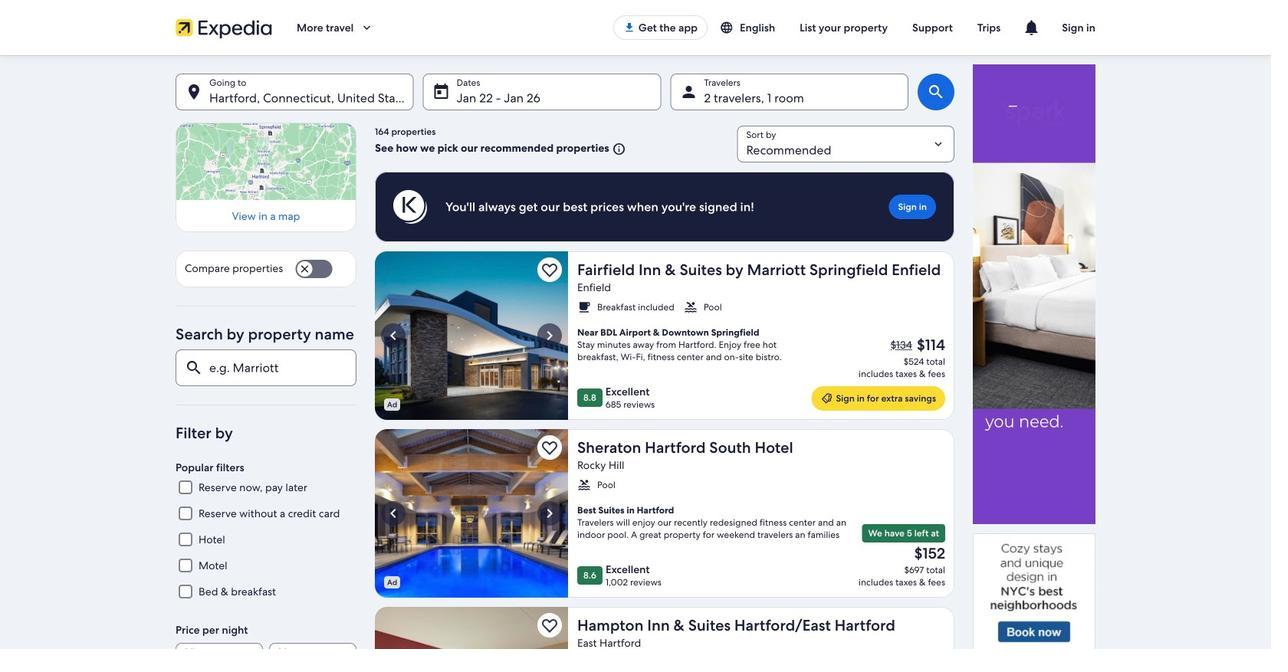 Task type: describe. For each thing, give the bounding box(es) containing it.
show previous image for sheraton hartford south hotel image
[[384, 505, 403, 523]]

exterior image for show previous image for sheraton hartford south hotel
[[375, 430, 568, 598]]

show next image for sheraton hartford south hotel image
[[541, 505, 559, 523]]

small image
[[684, 301, 698, 314]]

download the app button image
[[623, 21, 636, 34]]

show next image for fairfield inn & suites by marriott springfield enfield image
[[541, 327, 559, 345]]

search image
[[927, 83, 946, 101]]

Save Sheraton Hartford South Hotel to a trip checkbox
[[538, 436, 562, 460]]



Task type: locate. For each thing, give the bounding box(es) containing it.
Save Fairfield Inn & Suites by Marriott Springfield Enfield to a trip checkbox
[[538, 258, 562, 282]]

1 vertical spatial exterior image
[[375, 430, 568, 598]]

expedia logo image
[[176, 17, 272, 38]]

private kitchen image
[[375, 608, 568, 650]]

small image
[[720, 21, 740, 35], [610, 142, 626, 156], [578, 301, 591, 314], [578, 479, 591, 492]]

communication center icon image
[[1023, 18, 1041, 37]]

2 exterior image from the top
[[375, 430, 568, 598]]

exterior image for show previous image for fairfield inn & suites by marriott springfield enfield
[[375, 252, 568, 420]]

show previous image for fairfield inn & suites by marriott springfield enfield image
[[384, 327, 403, 345]]

Save Hampton Inn & Suites Hartford/East Hartford to a trip checkbox
[[538, 614, 562, 638]]

more travel image
[[360, 21, 374, 35]]

0 vertical spatial exterior image
[[375, 252, 568, 420]]

leading image
[[821, 393, 833, 405]]

1 exterior image from the top
[[375, 252, 568, 420]]

exterior image
[[375, 252, 568, 420], [375, 430, 568, 598]]

static map image image
[[176, 123, 357, 200]]



Task type: vqa. For each thing, say whether or not it's contained in the screenshot.
Show previous image for Sheraton Hartford South Hotel's the Exterior image
yes



